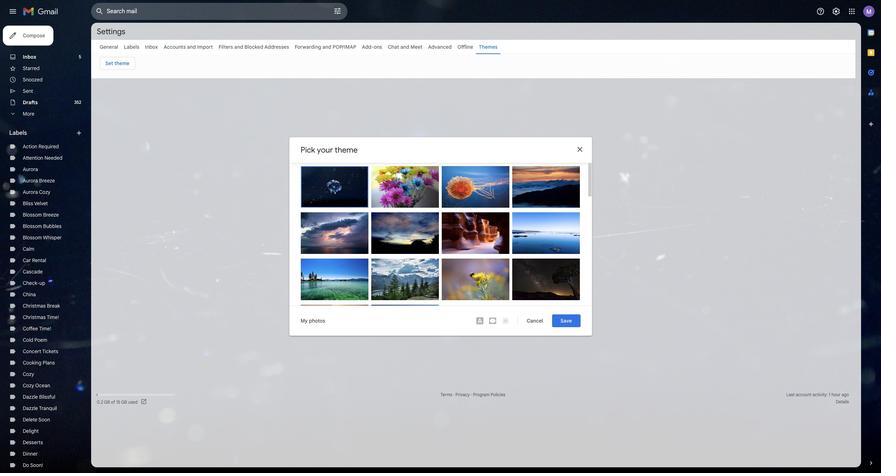 Task type: describe. For each thing, give the bounding box(es) containing it.
time! for coffee time!
[[39, 326, 51, 332]]

and for forwarding
[[323, 44, 332, 50]]

check-up link
[[23, 280, 45, 287]]

blossom breeze link
[[23, 212, 59, 218]]

attention
[[23, 155, 43, 161]]

blossom for blossom breeze
[[23, 212, 42, 218]]

used
[[128, 400, 138, 405]]

save
[[561, 318, 572, 325]]

dazzle for dazzle blissful
[[23, 394, 38, 401]]

cooking plans
[[23, 360, 55, 367]]

aurora cozy link
[[23, 189, 50, 196]]

delete soon
[[23, 417, 50, 424]]

cozy for cozy link
[[23, 372, 34, 378]]

cold
[[23, 337, 33, 344]]

blossom whisper link
[[23, 235, 62, 241]]

dazzle tranquil link
[[23, 406, 57, 412]]

inbox for "inbox" link to the right
[[145, 44, 158, 50]]

blossom bubbles
[[23, 223, 62, 230]]

and for chat
[[401, 44, 410, 50]]

account
[[797, 393, 812, 398]]

do
[[23, 463, 29, 469]]

footer containing terms
[[91, 392, 856, 406]]

attention needed
[[23, 155, 62, 161]]

dazzle blissful
[[23, 394, 55, 401]]

terms link
[[441, 393, 453, 398]]

chat and meet
[[388, 44, 423, 50]]

do soon!
[[23, 463, 43, 469]]

needed
[[45, 155, 62, 161]]

china
[[23, 292, 36, 298]]

rental
[[32, 258, 46, 264]]

starred
[[23, 65, 40, 72]]

labels heading
[[9, 130, 76, 137]]

last account activity: 1 hour ago details
[[787, 393, 850, 405]]

bubbles
[[43, 223, 62, 230]]

breeze for aurora breeze
[[39, 178, 55, 184]]

add-
[[362, 44, 374, 50]]

forwarding
[[295, 44, 321, 50]]

tahoe
[[323, 300, 336, 305]]

2 · from the left
[[471, 393, 472, 398]]

by: grzegorz głowaty option
[[301, 213, 369, 260]]

of
[[111, 400, 115, 405]]

cold poem link
[[23, 337, 47, 344]]

pick
[[301, 145, 315, 155]]

photos
[[309, 318, 326, 325]]

action required link
[[23, 144, 59, 150]]

up
[[40, 280, 45, 287]]

blossom for blossom whisper
[[23, 235, 42, 241]]

settings
[[97, 27, 125, 36]]

inbox for the bottommost "inbox" link
[[23, 54, 36, 60]]

general
[[100, 44, 118, 50]]

christmas for christmas time!
[[23, 315, 46, 321]]

0.2
[[97, 400, 103, 405]]

1 cleron from the top
[[535, 207, 548, 213]]

velvet
[[34, 201, 48, 207]]

352
[[74, 100, 81, 105]]

2 gb from the left
[[121, 400, 127, 405]]

china link
[[23, 292, 36, 298]]

follow link to manage storage image
[[141, 399, 148, 406]]

starred link
[[23, 65, 40, 72]]

lake
[[313, 300, 322, 305]]

christmas for christmas break
[[23, 303, 46, 310]]

accounts
[[164, 44, 186, 50]]

blossom bubbles link
[[23, 223, 62, 230]]

by: lake tahoe option
[[301, 259, 369, 306]]

program policies link
[[473, 393, 506, 398]]

blossom whisper
[[23, 235, 62, 241]]

labels link
[[124, 44, 139, 50]]

attention needed link
[[23, 155, 62, 161]]

my photos button
[[295, 315, 331, 328]]

your
[[317, 145, 333, 155]]

main menu image
[[9, 7, 17, 16]]

1 mike from the top
[[524, 207, 534, 213]]

plans
[[43, 360, 55, 367]]

general link
[[100, 44, 118, 50]]

my
[[301, 318, 308, 325]]

bliss velvet link
[[23, 201, 48, 207]]

christmas break
[[23, 303, 60, 310]]

tickets
[[42, 349, 58, 355]]

compose button
[[3, 26, 54, 46]]

themes link
[[479, 44, 498, 50]]

cooking
[[23, 360, 41, 367]]

last
[[787, 393, 795, 398]]

dazzle for dazzle tranquil
[[23, 406, 38, 412]]

cascade link
[[23, 269, 43, 275]]

15
[[116, 400, 120, 405]]

christmas time! link
[[23, 315, 59, 321]]

blocked
[[245, 44, 264, 50]]

privacy
[[456, 393, 470, 398]]

delete
[[23, 417, 37, 424]]

sent
[[23, 88, 33, 94]]

aurora for aurora link
[[23, 166, 38, 173]]

theme
[[335, 145, 358, 155]]

labels for labels heading
[[9, 130, 27, 137]]

car rental link
[[23, 258, 46, 264]]

by: inside by: grzegorz głowaty option
[[305, 253, 311, 259]]

pick your theme heading
[[301, 145, 358, 155]]

1 vertical spatial inbox link
[[23, 54, 36, 60]]

pick your theme alert dialog
[[290, 138, 592, 347]]

coffee time!
[[23, 326, 51, 332]]

filters
[[219, 44, 233, 50]]

pick your theme
[[301, 145, 358, 155]]

calm link
[[23, 246, 34, 253]]

offline
[[458, 44, 474, 50]]

add-ons link
[[362, 44, 382, 50]]

labels navigation
[[0, 23, 91, 474]]

save button
[[552, 315, 581, 328]]

do soon! link
[[23, 463, 43, 469]]

desserts
[[23, 440, 43, 446]]



Task type: locate. For each thing, give the bounding box(es) containing it.
1 horizontal spatial labels
[[124, 44, 139, 50]]

and right chat
[[401, 44, 410, 50]]

1 vertical spatial labels
[[9, 130, 27, 137]]

inbox right labels link
[[145, 44, 158, 50]]

christmas up coffee time!
[[23, 315, 46, 321]]

more
[[23, 111, 34, 117]]

and left 'import'
[[187, 44, 196, 50]]

advanced search options image
[[331, 4, 345, 18]]

0 vertical spatial by: mike cleron
[[517, 207, 548, 213]]

labels right general "link"
[[124, 44, 139, 50]]

inbox link up starred
[[23, 54, 36, 60]]

2 cleron from the top
[[535, 300, 548, 305]]

by: grzegorz głowaty
[[305, 253, 350, 259]]

forwarding and pop/imap link
[[295, 44, 357, 50]]

0 horizontal spatial ·
[[454, 393, 455, 398]]

1 vertical spatial mike
[[524, 300, 534, 305]]

calm
[[23, 246, 34, 253]]

None search field
[[91, 3, 348, 20]]

gb left of
[[104, 400, 110, 405]]

drafts link
[[23, 99, 38, 106]]

1 gb from the left
[[104, 400, 110, 405]]

by: mike cleron
[[517, 207, 548, 213], [517, 300, 548, 305]]

1 vertical spatial dazzle
[[23, 406, 38, 412]]

tab list
[[862, 23, 882, 448]]

1 dazzle from the top
[[23, 394, 38, 401]]

privacy link
[[456, 393, 470, 398]]

cascade
[[23, 269, 43, 275]]

1 vertical spatial christmas
[[23, 315, 46, 321]]

by: greg bullock option
[[301, 166, 369, 213], [371, 166, 439, 213], [371, 213, 439, 260], [371, 259, 439, 306]]

3 and from the left
[[323, 44, 332, 50]]

aurora breeze link
[[23, 178, 55, 184]]

0 horizontal spatial inbox link
[[23, 54, 36, 60]]

1 vertical spatial blossom
[[23, 223, 42, 230]]

by: lake tahoe
[[305, 300, 336, 305]]

0 vertical spatial blossom
[[23, 212, 42, 218]]

cozy down cozy link
[[23, 383, 34, 389]]

delete soon link
[[23, 417, 50, 424]]

0 vertical spatial labels
[[124, 44, 139, 50]]

cold poem
[[23, 337, 47, 344]]

by: romain guy
[[446, 253, 478, 259], [517, 253, 548, 259], [446, 300, 478, 305]]

ons
[[374, 44, 382, 50]]

0 vertical spatial cleron
[[535, 207, 548, 213]]

break
[[47, 303, 60, 310]]

0 vertical spatial time!
[[47, 315, 59, 321]]

dazzle tranquil
[[23, 406, 57, 412]]

1 blossom from the top
[[23, 212, 42, 218]]

christmas down china link
[[23, 303, 46, 310]]

2 mike from the top
[[524, 300, 534, 305]]

0 vertical spatial mike
[[524, 207, 534, 213]]

2 aurora from the top
[[23, 178, 38, 184]]

inbox up starred
[[23, 54, 36, 60]]

gb right the 15
[[121, 400, 127, 405]]

1 horizontal spatial inbox link
[[145, 44, 158, 50]]

inbox inside the labels navigation
[[23, 54, 36, 60]]

details link
[[837, 400, 850, 405]]

0 vertical spatial inbox link
[[145, 44, 158, 50]]

0 vertical spatial inbox
[[145, 44, 158, 50]]

and left pop/imap
[[323, 44, 332, 50]]

1
[[830, 393, 831, 398]]

0 horizontal spatial labels
[[9, 130, 27, 137]]

animals option
[[442, 166, 510, 213]]

sent link
[[23, 88, 33, 94]]

and for filters
[[234, 44, 243, 50]]

3 blossom from the top
[[23, 235, 42, 241]]

snoozed
[[23, 77, 43, 83]]

1 aurora from the top
[[23, 166, 38, 173]]

cozy up the velvet at the top left of the page
[[39, 189, 50, 196]]

delight
[[23, 429, 39, 435]]

filters and blocked addresses link
[[219, 44, 289, 50]]

cancel
[[527, 318, 543, 325]]

0 vertical spatial cozy
[[39, 189, 50, 196]]

0 vertical spatial breeze
[[39, 178, 55, 184]]

1 horizontal spatial ·
[[471, 393, 472, 398]]

1 horizontal spatial gb
[[121, 400, 127, 405]]

and for accounts
[[187, 44, 196, 50]]

advanced link
[[428, 44, 452, 50]]

footer
[[91, 392, 856, 406]]

desserts link
[[23, 440, 43, 446]]

by: inside by: lake tahoe option
[[305, 300, 311, 305]]

blossom down blossom breeze
[[23, 223, 42, 230]]

1 christmas from the top
[[23, 303, 46, 310]]

2 vertical spatial cozy
[[23, 383, 34, 389]]

greg
[[313, 206, 323, 212], [383, 207, 393, 213], [383, 253, 393, 259], [383, 300, 393, 305]]

labels inside the labels navigation
[[9, 130, 27, 137]]

mike
[[524, 207, 534, 213], [524, 300, 534, 305]]

christmas break link
[[23, 303, 60, 310]]

1 and from the left
[[187, 44, 196, 50]]

0 horizontal spatial gb
[[104, 400, 110, 405]]

3 aurora from the top
[[23, 189, 38, 196]]

· right privacy link
[[471, 393, 472, 398]]

2 dazzle from the top
[[23, 406, 38, 412]]

pop/imap
[[333, 44, 357, 50]]

1 vertical spatial aurora
[[23, 178, 38, 184]]

time! up poem
[[39, 326, 51, 332]]

breeze up 'aurora cozy' "link"
[[39, 178, 55, 184]]

time! down break
[[47, 315, 59, 321]]

1 vertical spatial cleron
[[535, 300, 548, 305]]

details
[[837, 400, 850, 405]]

1 horizontal spatial inbox
[[145, 44, 158, 50]]

dazzle down cozy ocean
[[23, 394, 38, 401]]

action required
[[23, 144, 59, 150]]

cozy down the cooking
[[23, 372, 34, 378]]

car
[[23, 258, 31, 264]]

search mail image
[[93, 5, 106, 18]]

car rental
[[23, 258, 46, 264]]

1 vertical spatial time!
[[39, 326, 51, 332]]

aurora for aurora cozy
[[23, 189, 38, 196]]

dazzle up delete
[[23, 406, 38, 412]]

1 vertical spatial inbox
[[23, 54, 36, 60]]

hour
[[832, 393, 841, 398]]

2 by: mike cleron from the top
[[517, 300, 548, 305]]

ocean
[[35, 383, 50, 389]]

blossom breeze
[[23, 212, 59, 218]]

blossom for blossom bubbles
[[23, 223, 42, 230]]

cooking plans link
[[23, 360, 55, 367]]

· right terms
[[454, 393, 455, 398]]

addresses
[[265, 44, 289, 50]]

labels for labels link
[[124, 44, 139, 50]]

guy
[[470, 253, 478, 259], [540, 253, 548, 259], [470, 300, 478, 305]]

by:
[[306, 206, 312, 212], [376, 207, 382, 213], [517, 207, 523, 213], [305, 253, 311, 259], [376, 253, 382, 259], [446, 253, 453, 259], [517, 253, 523, 259], [305, 300, 311, 305], [376, 300, 382, 305], [446, 300, 453, 305], [517, 300, 523, 305]]

1 vertical spatial cozy
[[23, 372, 34, 378]]

breeze for blossom breeze
[[43, 212, 59, 218]]

aurora up 'bliss'
[[23, 189, 38, 196]]

breeze
[[39, 178, 55, 184], [43, 212, 59, 218]]

bliss
[[23, 201, 33, 207]]

1 vertical spatial by: mike cleron
[[517, 300, 548, 305]]

terms
[[441, 393, 453, 398]]

tranquil
[[39, 406, 57, 412]]

2 vertical spatial aurora
[[23, 189, 38, 196]]

by: greg bullock
[[306, 206, 339, 212], [376, 207, 409, 213], [376, 253, 409, 259], [376, 300, 409, 305]]

0 vertical spatial aurora
[[23, 166, 38, 173]]

filters and blocked addresses
[[219, 44, 289, 50]]

inbox link right labels link
[[145, 44, 158, 50]]

dazzle
[[23, 394, 38, 401], [23, 406, 38, 412]]

romain
[[454, 253, 469, 259], [524, 253, 539, 259], [454, 300, 469, 305]]

by: mike cleron option
[[513, 166, 580, 213], [513, 259, 580, 306], [301, 305, 369, 347]]

blossom up calm
[[23, 235, 42, 241]]

2 and from the left
[[234, 44, 243, 50]]

soon
[[38, 417, 50, 424]]

0 horizontal spatial inbox
[[23, 54, 36, 60]]

1 by: mike cleron from the top
[[517, 207, 548, 213]]

blossom down bliss velvet link
[[23, 212, 42, 218]]

0 vertical spatial dazzle
[[23, 394, 38, 401]]

aurora down attention
[[23, 166, 38, 173]]

concert
[[23, 349, 41, 355]]

inbox
[[145, 44, 158, 50], [23, 54, 36, 60]]

cleron
[[535, 207, 548, 213], [535, 300, 548, 305]]

breeze up bubbles
[[43, 212, 59, 218]]

themes
[[479, 44, 498, 50]]

time! for christmas time!
[[47, 315, 59, 321]]

and right filters
[[234, 44, 243, 50]]

blissful
[[39, 394, 55, 401]]

add-ons
[[362, 44, 382, 50]]

4 and from the left
[[401, 44, 410, 50]]

aurora down aurora link
[[23, 178, 38, 184]]

aurora for aurora breeze
[[23, 178, 38, 184]]

cozy for cozy ocean
[[23, 383, 34, 389]]

settings image
[[833, 7, 841, 16]]

2 blossom from the top
[[23, 223, 42, 230]]

by: romain guy option
[[442, 213, 510, 260], [513, 213, 580, 260], [442, 259, 510, 306]]

gb
[[104, 400, 110, 405], [121, 400, 127, 405]]

2 christmas from the top
[[23, 315, 46, 321]]

0 vertical spatial christmas
[[23, 303, 46, 310]]

snoozed link
[[23, 77, 43, 83]]

christmas
[[23, 303, 46, 310], [23, 315, 46, 321]]

soon!
[[30, 463, 43, 469]]

delight link
[[23, 429, 39, 435]]

activity:
[[813, 393, 829, 398]]

accounts and import link
[[164, 44, 213, 50]]

cancel button
[[521, 315, 550, 328]]

1 · from the left
[[454, 393, 455, 398]]

2 vertical spatial blossom
[[23, 235, 42, 241]]

1 vertical spatial breeze
[[43, 212, 59, 218]]

labels up action on the top left of the page
[[9, 130, 27, 137]]

christmas time!
[[23, 315, 59, 321]]

accounts and import
[[164, 44, 213, 50]]

głowaty
[[332, 253, 350, 259]]

drafts
[[23, 99, 38, 106]]

compose
[[23, 32, 45, 39]]

bullock
[[324, 206, 339, 212], [394, 207, 409, 213], [394, 253, 409, 259], [394, 300, 409, 305]]

cozy ocean link
[[23, 383, 50, 389]]



Task type: vqa. For each thing, say whether or not it's contained in the screenshot.
$2
no



